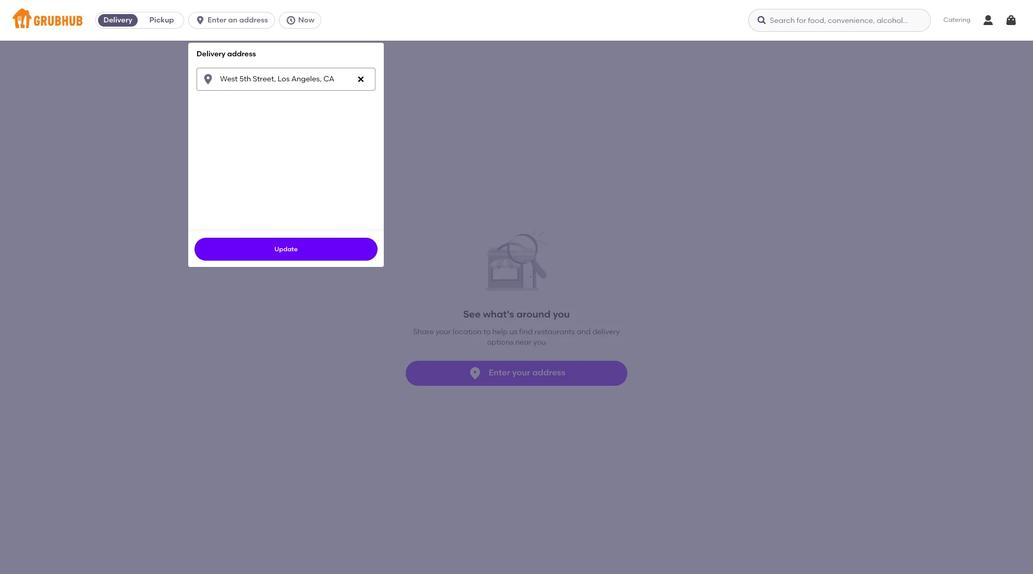 Task type: locate. For each thing, give the bounding box(es) containing it.
2 vertical spatial address
[[533, 368, 566, 378]]

us
[[510, 328, 518, 337]]

1 horizontal spatial your
[[513, 368, 531, 378]]

delivery left pickup
[[104, 16, 132, 25]]

your down near
[[513, 368, 531, 378]]

pickup button
[[140, 12, 184, 29]]

1 horizontal spatial svg image
[[286, 15, 296, 26]]

around
[[517, 308, 551, 320]]

svg image
[[286, 15, 296, 26], [202, 73, 215, 85]]

address inside button
[[533, 368, 566, 378]]

0 vertical spatial enter
[[208, 16, 227, 25]]

address down the 'enter an address'
[[227, 50, 256, 58]]

your for share
[[436, 328, 451, 337]]

you up restaurants
[[553, 308, 570, 320]]

enter your address
[[489, 368, 566, 378]]

position icon image
[[468, 366, 483, 381]]

address inside 'button'
[[239, 16, 268, 25]]

main navigation navigation
[[0, 0, 1034, 575]]

0 horizontal spatial your
[[436, 328, 451, 337]]

you
[[553, 308, 570, 320], [534, 338, 546, 347]]

your right share
[[436, 328, 451, 337]]

0 vertical spatial delivery
[[104, 16, 132, 25]]

1 horizontal spatial you
[[553, 308, 570, 320]]

enter inside button
[[489, 368, 511, 378]]

enter
[[208, 16, 227, 25], [489, 368, 511, 378]]

1 vertical spatial enter
[[489, 368, 511, 378]]

enter for enter an address
[[208, 16, 227, 25]]

1 horizontal spatial enter
[[489, 368, 511, 378]]

svg image inside the now button
[[286, 15, 296, 26]]

1 vertical spatial your
[[513, 368, 531, 378]]

your
[[436, 328, 451, 337], [513, 368, 531, 378]]

1 vertical spatial delivery
[[197, 50, 226, 58]]

delivery down the enter an address 'button'
[[197, 50, 226, 58]]

0 vertical spatial you
[[553, 308, 570, 320]]

address right an
[[239, 16, 268, 25]]

0 vertical spatial your
[[436, 328, 451, 337]]

an
[[228, 16, 238, 25]]

your inside button
[[513, 368, 531, 378]]

1 vertical spatial you
[[534, 338, 546, 347]]

address for enter an address
[[239, 16, 268, 25]]

you right near
[[534, 338, 546, 347]]

1 horizontal spatial delivery
[[197, 50, 226, 58]]

svg image
[[1006, 14, 1018, 27], [195, 15, 206, 26], [757, 15, 768, 26], [357, 75, 365, 83]]

delivery inside delivery button
[[104, 16, 132, 25]]

0 horizontal spatial svg image
[[202, 73, 215, 85]]

address
[[239, 16, 268, 25], [227, 50, 256, 58], [533, 368, 566, 378]]

delivery
[[104, 16, 132, 25], [197, 50, 226, 58]]

delivery for delivery
[[104, 16, 132, 25]]

0 vertical spatial address
[[239, 16, 268, 25]]

0 horizontal spatial enter
[[208, 16, 227, 25]]

near
[[516, 338, 532, 347]]

svg image down delivery address
[[202, 73, 215, 85]]

0 vertical spatial svg image
[[286, 15, 296, 26]]

find
[[520, 328, 533, 337]]

address down restaurants
[[533, 368, 566, 378]]

restaurants
[[535, 328, 575, 337]]

enter left an
[[208, 16, 227, 25]]

enter your address button
[[406, 361, 628, 386]]

enter right position icon
[[489, 368, 511, 378]]

svg image left now
[[286, 15, 296, 26]]

share your location to help us find restaurants and delivery options near you
[[413, 328, 620, 347]]

0 horizontal spatial delivery
[[104, 16, 132, 25]]

enter inside 'button'
[[208, 16, 227, 25]]

0 horizontal spatial you
[[534, 338, 546, 347]]

your inside share your location to help us find restaurants and delivery options near you
[[436, 328, 451, 337]]



Task type: vqa. For each thing, say whether or not it's contained in the screenshot.
Delivery address
yes



Task type: describe. For each thing, give the bounding box(es) containing it.
delivery address
[[197, 50, 256, 58]]

see what's around you
[[464, 308, 570, 320]]

your for enter
[[513, 368, 531, 378]]

address for enter your address
[[533, 368, 566, 378]]

delivery for delivery address
[[197, 50, 226, 58]]

you inside share your location to help us find restaurants and delivery options near you
[[534, 338, 546, 347]]

share
[[413, 328, 434, 337]]

see
[[464, 308, 481, 320]]

now
[[298, 16, 315, 25]]

options
[[487, 338, 514, 347]]

Enter an address search field
[[197, 68, 376, 91]]

update
[[275, 246, 298, 253]]

what's
[[483, 308, 514, 320]]

to
[[484, 328, 491, 337]]

svg image inside the enter an address 'button'
[[195, 15, 206, 26]]

1 vertical spatial address
[[227, 50, 256, 58]]

enter for enter your address
[[489, 368, 511, 378]]

catering
[[944, 16, 971, 24]]

enter an address
[[208, 16, 268, 25]]

catering button
[[937, 9, 978, 32]]

enter an address button
[[188, 12, 279, 29]]

and
[[577, 328, 591, 337]]

pickup
[[150, 16, 174, 25]]

delivery
[[593, 328, 620, 337]]

update button
[[195, 238, 378, 261]]

now button
[[279, 12, 326, 29]]

delivery button
[[96, 12, 140, 29]]

1 vertical spatial svg image
[[202, 73, 215, 85]]

help
[[493, 328, 508, 337]]

location
[[453, 328, 482, 337]]



